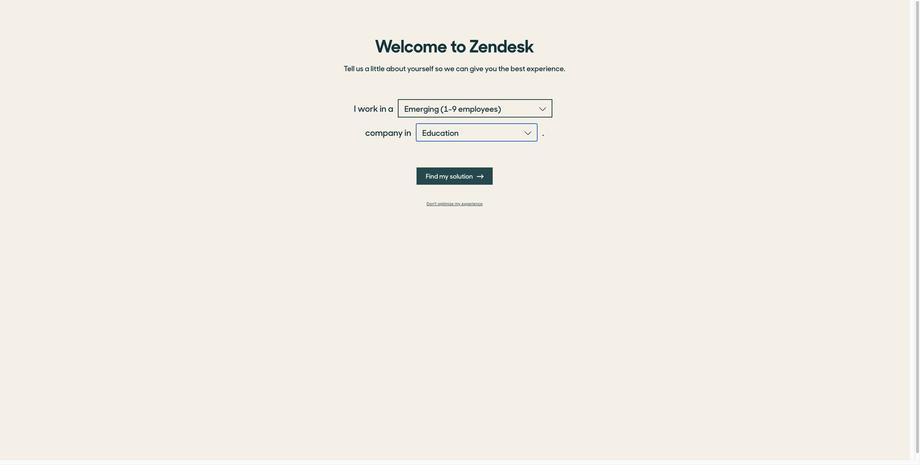 Task type: locate. For each thing, give the bounding box(es) containing it.
1 vertical spatial in
[[405, 126, 411, 138]]

0 horizontal spatial a
[[365, 63, 369, 73]]

0 horizontal spatial my
[[440, 172, 449, 181]]

find
[[426, 172, 438, 181]]

in right work
[[380, 102, 387, 114]]

little
[[371, 63, 385, 73]]

give
[[470, 63, 484, 73]]

a right us
[[365, 63, 369, 73]]

welcome to zendesk
[[375, 32, 535, 57]]

my
[[440, 172, 449, 181], [455, 201, 461, 207]]

can
[[456, 63, 469, 73]]

0 vertical spatial in
[[380, 102, 387, 114]]

i work in a
[[354, 102, 394, 114]]

my right optimize
[[455, 201, 461, 207]]

to
[[451, 32, 466, 57]]

0 horizontal spatial in
[[380, 102, 387, 114]]

1 horizontal spatial in
[[405, 126, 411, 138]]

experience
[[462, 201, 483, 207]]

0 vertical spatial my
[[440, 172, 449, 181]]

yourself
[[407, 63, 434, 73]]

best
[[511, 63, 525, 73]]

find     my solution
[[426, 172, 474, 181]]

a right work
[[388, 102, 394, 114]]

a
[[365, 63, 369, 73], [388, 102, 394, 114]]

my right find
[[440, 172, 449, 181]]

in
[[380, 102, 387, 114], [405, 126, 411, 138]]

welcome
[[375, 32, 447, 57]]

work
[[358, 102, 378, 114]]

1 vertical spatial a
[[388, 102, 394, 114]]

1 horizontal spatial my
[[455, 201, 461, 207]]

in right company
[[405, 126, 411, 138]]

us
[[356, 63, 364, 73]]

1 horizontal spatial a
[[388, 102, 394, 114]]

my inside button
[[440, 172, 449, 181]]

tell us a little about yourself so we can give you the best experience.
[[344, 63, 566, 73]]

1 vertical spatial my
[[455, 201, 461, 207]]



Task type: vqa. For each thing, say whether or not it's contained in the screenshot.
Built
no



Task type: describe. For each thing, give the bounding box(es) containing it.
tell
[[344, 63, 355, 73]]

don't optimize my experience
[[427, 201, 483, 207]]

.
[[542, 126, 544, 138]]

i
[[354, 102, 356, 114]]

about
[[386, 63, 406, 73]]

0 vertical spatial a
[[365, 63, 369, 73]]

arrow right image
[[477, 173, 484, 180]]

so
[[435, 63, 443, 73]]

company in
[[365, 126, 411, 138]]

you
[[485, 63, 497, 73]]

experience.
[[527, 63, 566, 73]]

company
[[365, 126, 403, 138]]

solution
[[450, 172, 473, 181]]

the
[[499, 63, 509, 73]]

we
[[444, 63, 455, 73]]

zendesk
[[469, 32, 535, 57]]

don't optimize my experience link
[[340, 201, 570, 207]]

find     my solution button
[[417, 168, 493, 185]]

optimize
[[438, 201, 454, 207]]

don't
[[427, 201, 437, 207]]



